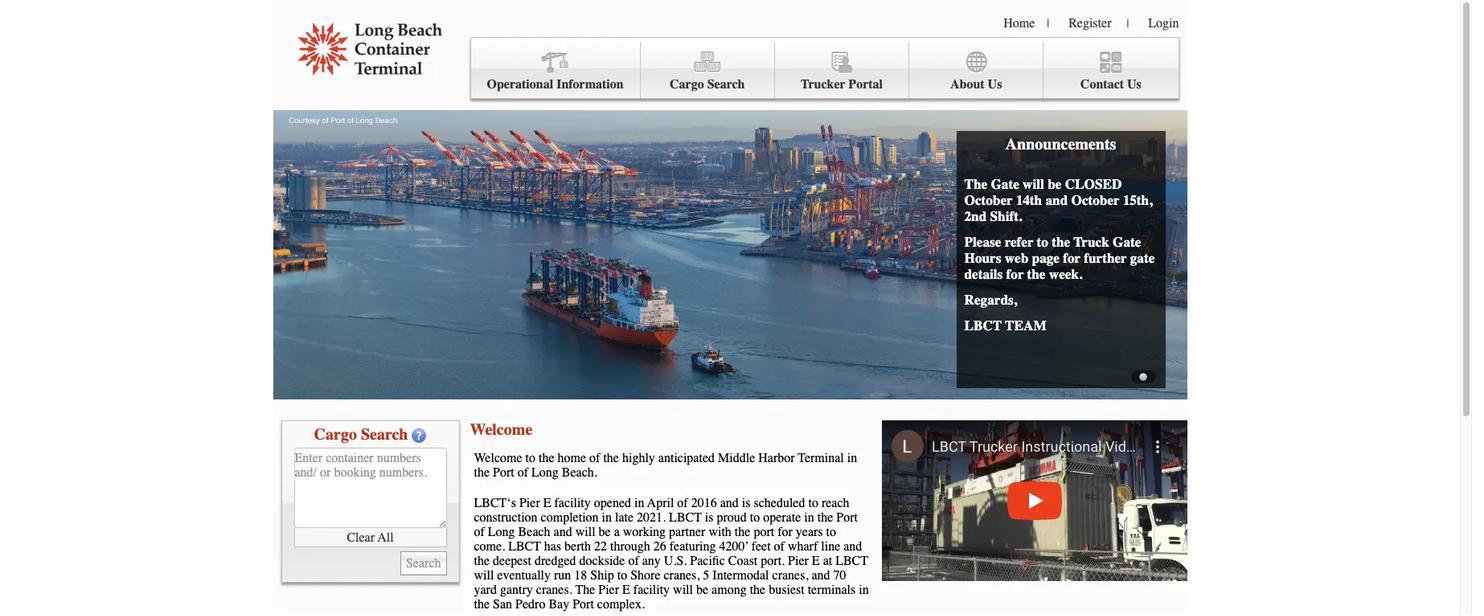 Task type: locate. For each thing, give the bounding box(es) containing it.
1 cranes, from the left
[[664, 569, 700, 583]]

1 horizontal spatial us
[[1128, 77, 1142, 92]]

be left 'a'
[[599, 525, 611, 540]]

port up lbct's
[[493, 466, 514, 480]]

1 horizontal spatial be
[[696, 583, 709, 598]]

the right among
[[750, 583, 766, 598]]

5
[[703, 569, 710, 583]]

1 horizontal spatial october
[[1072, 192, 1120, 208]]

in
[[848, 451, 858, 466], [635, 496, 645, 511], [602, 511, 612, 525], [804, 511, 814, 525], [859, 583, 869, 598]]

us
[[988, 77, 1002, 92], [1128, 77, 1142, 92]]

about us
[[951, 77, 1002, 92]]

eventually
[[497, 569, 551, 583]]

| right home
[[1047, 17, 1050, 31]]

shore
[[631, 569, 661, 583]]

about
[[951, 77, 985, 92]]

2 | from the left
[[1127, 17, 1129, 31]]

1 us from the left
[[988, 77, 1002, 92]]

1 horizontal spatial gate
[[1113, 234, 1142, 250]]

e up 'beach'
[[543, 496, 551, 511]]

2 horizontal spatial be
[[1048, 176, 1062, 192]]

completion
[[541, 511, 599, 525]]

gate
[[991, 176, 1020, 192], [1113, 234, 1142, 250]]

lbct's pier e facility opened in april of 2016 and is scheduled to reach construction completion in late 2021.  lbct is proud to operate in the port of long beach and will be a working partner with the port for years to come.  lbct has berth 22 through 26 featuring 4200' feet of wharf line and the deepest dredged dockside of any u.s. pacific coast port. pier e at lbct will eventually run 18 ship to shore cranes, 5 intermodal cranes, and 70 yard gantry cranes. the pier e facility will be among the busiest terminals in the san pedro bay port complex.
[[474, 496, 869, 612]]

will down the announcements
[[1023, 176, 1045, 192]]

please
[[965, 234, 1002, 250]]

1 vertical spatial gate
[[1113, 234, 1142, 250]]

operational information
[[487, 77, 624, 92]]

0 horizontal spatial pier
[[519, 496, 540, 511]]

to inside welcome to the home of the highly anticipated middle harbor terminal in the port of long beach.
[[526, 451, 536, 466]]

cargo
[[670, 77, 704, 92], [314, 425, 357, 444]]

0 vertical spatial search
[[707, 77, 745, 92]]

0 vertical spatial be
[[1048, 176, 1062, 192]]

cranes,
[[664, 569, 700, 583], [773, 569, 809, 583]]

feet
[[752, 540, 771, 554]]

for
[[1063, 250, 1081, 266], [1007, 266, 1024, 282], [778, 525, 793, 540]]

15th,
[[1123, 192, 1153, 208]]

0 horizontal spatial long
[[488, 525, 515, 540]]

2021.
[[637, 511, 666, 525]]

1 horizontal spatial long
[[532, 466, 559, 480]]

26
[[654, 540, 667, 554]]

and right 2016
[[720, 496, 739, 511]]

pier up 'beach'
[[519, 496, 540, 511]]

search inside menu bar
[[707, 77, 745, 92]]

0 vertical spatial port
[[493, 466, 514, 480]]

search
[[707, 77, 745, 92], [361, 425, 408, 444]]

0 vertical spatial gate
[[991, 176, 1020, 192]]

lbct left has at left bottom
[[508, 540, 541, 554]]

clear all
[[347, 530, 394, 545]]

of up construction
[[518, 466, 528, 480]]

22
[[594, 540, 607, 554]]

gantry
[[500, 583, 533, 598]]

the up 2nd
[[965, 176, 988, 192]]

pier down dockside
[[599, 583, 619, 598]]

1 horizontal spatial pier
[[599, 583, 619, 598]]

0 vertical spatial long
[[532, 466, 559, 480]]

san
[[493, 598, 512, 612]]

2 us from the left
[[1128, 77, 1142, 92]]

the left truck on the right
[[1052, 234, 1071, 250]]

years
[[796, 525, 823, 540]]

is left proud
[[705, 511, 714, 525]]

Enter container numbers and/ or booking numbers. text field
[[294, 448, 447, 528]]

0 horizontal spatial cargo search
[[314, 425, 408, 444]]

the left the san
[[474, 598, 490, 612]]

0 vertical spatial cargo
[[670, 77, 704, 92]]

1 vertical spatial port
[[837, 511, 858, 525]]

gate
[[1131, 250, 1155, 266]]

truck
[[1074, 234, 1110, 250]]

1 vertical spatial long
[[488, 525, 515, 540]]

2 horizontal spatial e
[[812, 554, 820, 569]]

the right run
[[575, 583, 595, 598]]

0 vertical spatial welcome
[[470, 421, 533, 439]]

1 horizontal spatial facility
[[634, 583, 670, 598]]

lbct's
[[474, 496, 516, 511]]

1 horizontal spatial |
[[1127, 17, 1129, 31]]

port up the line
[[837, 511, 858, 525]]

0 horizontal spatial the
[[575, 583, 595, 598]]

cranes, down wharf
[[773, 569, 809, 583]]

menu bar
[[470, 37, 1179, 99]]

long down lbct's
[[488, 525, 515, 540]]

0 vertical spatial the
[[965, 176, 988, 192]]

of left 2016
[[677, 496, 688, 511]]

the inside the gate will be closed october 14th and october 15th, 2nd shift.
[[965, 176, 988, 192]]

facility down any
[[634, 583, 670, 598]]

e left shore
[[623, 583, 630, 598]]

long left beach.
[[532, 466, 559, 480]]

0 horizontal spatial cargo
[[314, 425, 357, 444]]

cargo search
[[670, 77, 745, 92], [314, 425, 408, 444]]

0 horizontal spatial |
[[1047, 17, 1050, 31]]

all
[[378, 530, 394, 545]]

1 horizontal spatial search
[[707, 77, 745, 92]]

partner
[[669, 525, 706, 540]]

1 horizontal spatial cranes,
[[773, 569, 809, 583]]

gate right truck on the right
[[1113, 234, 1142, 250]]

None submit
[[400, 552, 447, 576]]

1 vertical spatial pier
[[788, 554, 809, 569]]

0 vertical spatial cargo search
[[670, 77, 745, 92]]

details
[[965, 266, 1003, 282]]

welcome for welcome
[[470, 421, 533, 439]]

welcome for welcome to the home of the highly anticipated middle harbor terminal in the port of long beach.
[[474, 451, 522, 466]]

2 horizontal spatial for
[[1063, 250, 1081, 266]]

team
[[1005, 318, 1047, 334]]

register
[[1069, 16, 1112, 31]]

e left at
[[812, 554, 820, 569]]

to right years
[[826, 525, 836, 540]]

1 vertical spatial welcome
[[474, 451, 522, 466]]

clear all button
[[294, 528, 447, 548]]

port
[[493, 466, 514, 480], [837, 511, 858, 525], [573, 598, 594, 612]]

1 vertical spatial the
[[575, 583, 595, 598]]

october up the please
[[965, 192, 1013, 208]]

2 horizontal spatial pier
[[788, 554, 809, 569]]

portal
[[849, 77, 883, 92]]

to right refer
[[1037, 234, 1049, 250]]

trucker portal
[[801, 77, 883, 92]]

pacific
[[690, 554, 725, 569]]

cranes.
[[536, 583, 572, 598]]

1 horizontal spatial e
[[623, 583, 630, 598]]

14th and
[[1016, 192, 1068, 208]]

0 horizontal spatial october
[[965, 192, 1013, 208]]

for right port
[[778, 525, 793, 540]]

october up truck on the right
[[1072, 192, 1120, 208]]

beach
[[518, 525, 551, 540]]

be left among
[[696, 583, 709, 598]]

2 vertical spatial pier
[[599, 583, 619, 598]]

0 vertical spatial facility
[[555, 496, 591, 511]]

login
[[1149, 16, 1179, 31]]

0 horizontal spatial for
[[778, 525, 793, 540]]

welcome
[[470, 421, 533, 439], [474, 451, 522, 466]]

bay
[[549, 598, 570, 612]]

1 vertical spatial cargo
[[314, 425, 357, 444]]

facility
[[555, 496, 591, 511], [634, 583, 670, 598]]

cranes, left 5
[[664, 569, 700, 583]]

gate inside please refer to the truck gate hours web page for further gate details for the week.
[[1113, 234, 1142, 250]]

0 horizontal spatial us
[[988, 77, 1002, 92]]

welcome inside welcome to the home of the highly anticipated middle harbor terminal in the port of long beach.
[[474, 451, 522, 466]]

the up yard
[[474, 554, 490, 569]]

for right page
[[1063, 250, 1081, 266]]

us right about
[[988, 77, 1002, 92]]

and
[[720, 496, 739, 511], [554, 525, 572, 540], [844, 540, 862, 554], [812, 569, 830, 583]]

0 horizontal spatial port
[[493, 466, 514, 480]]

regards,​
[[965, 292, 1017, 308]]

featuring
[[670, 540, 716, 554]]

2 vertical spatial e
[[623, 583, 630, 598]]

april
[[647, 496, 674, 511]]

of left any
[[628, 554, 639, 569]]

october
[[965, 192, 1013, 208], [1072, 192, 1120, 208]]

0 horizontal spatial search
[[361, 425, 408, 444]]

us right 'contact' on the right top of page
[[1128, 77, 1142, 92]]

facility down beach.
[[555, 496, 591, 511]]

0 horizontal spatial cranes,
[[664, 569, 700, 583]]

has
[[544, 540, 561, 554]]

in right terminal
[[848, 451, 858, 466]]

in right operate
[[804, 511, 814, 525]]

e
[[543, 496, 551, 511], [812, 554, 820, 569], [623, 583, 630, 598]]

1 horizontal spatial cargo
[[670, 77, 704, 92]]

the
[[965, 176, 988, 192], [575, 583, 595, 598]]

0 horizontal spatial e
[[543, 496, 551, 511]]

1 vertical spatial be
[[599, 525, 611, 540]]

port right bay
[[573, 598, 594, 612]]

be left the closed
[[1048, 176, 1062, 192]]

trucker portal link
[[775, 42, 910, 99]]

operate
[[763, 511, 801, 525]]

refer
[[1005, 234, 1034, 250]]

lbct
[[965, 318, 1002, 334], [669, 511, 702, 525], [508, 540, 541, 554], [836, 554, 869, 569]]

2 vertical spatial port
[[573, 598, 594, 612]]

port inside welcome to the home of the highly anticipated middle harbor terminal in the port of long beach.
[[493, 466, 514, 480]]

and right the line
[[844, 540, 862, 554]]

1 horizontal spatial cargo search
[[670, 77, 745, 92]]

will
[[1023, 176, 1045, 192], [576, 525, 596, 540], [474, 569, 494, 583], [673, 583, 693, 598]]

1 horizontal spatial the
[[965, 176, 988, 192]]

cargo search link
[[641, 42, 775, 99]]

about us link
[[910, 42, 1044, 99]]

pier right "port."
[[788, 554, 809, 569]]

0 horizontal spatial gate
[[991, 176, 1020, 192]]

long inside lbct's pier e facility opened in april of 2016 and is scheduled to reach construction completion in late 2021.  lbct is proud to operate in the port of long beach and will be a working partner with the port for years to come.  lbct has berth 22 through 26 featuring 4200' feet of wharf line and the deepest dredged dockside of any u.s. pacific coast port. pier e at lbct will eventually run 18 ship to shore cranes, 5 intermodal cranes, and 70 yard gantry cranes. the pier e facility will be among the busiest terminals in the san pedro bay port complex.
[[488, 525, 515, 540]]

to left home
[[526, 451, 536, 466]]

in left 'late'
[[602, 511, 612, 525]]

will left 5
[[673, 583, 693, 598]]

0 vertical spatial pier
[[519, 496, 540, 511]]

will inside the gate will be closed october 14th and october 15th, 2nd shift.
[[1023, 176, 1045, 192]]

lbct down regards,​
[[965, 318, 1002, 334]]

coast
[[729, 554, 758, 569]]

is left scheduled
[[742, 496, 751, 511]]

| left login link
[[1127, 17, 1129, 31]]

for right details at the right top of page
[[1007, 266, 1024, 282]]

pier
[[519, 496, 540, 511], [788, 554, 809, 569], [599, 583, 619, 598]]

at
[[823, 554, 833, 569]]

gate up "shift."
[[991, 176, 1020, 192]]



Task type: vqa. For each thing, say whether or not it's contained in the screenshot.
(LBCT
no



Task type: describe. For each thing, give the bounding box(es) containing it.
trucker
[[801, 77, 846, 92]]

the gate will be closed october 14th and october 15th, 2nd shift.
[[965, 176, 1153, 224]]

of right feet in the right of the page
[[774, 540, 785, 554]]

beach.
[[562, 466, 597, 480]]

berth
[[565, 540, 591, 554]]

wharf
[[788, 540, 818, 554]]

us for about us
[[988, 77, 1002, 92]]

shift.
[[990, 208, 1022, 224]]

through
[[610, 540, 650, 554]]

1 vertical spatial e
[[812, 554, 820, 569]]

any
[[642, 554, 661, 569]]

operational information link
[[471, 42, 641, 99]]

deepest
[[493, 554, 532, 569]]

0 horizontal spatial be
[[599, 525, 611, 540]]

the left week.
[[1027, 266, 1046, 282]]

with
[[709, 525, 732, 540]]

web
[[1005, 250, 1029, 266]]

of right home
[[590, 451, 600, 466]]

anticipated
[[659, 451, 715, 466]]

to right 'ship'
[[617, 569, 627, 583]]

18
[[575, 569, 587, 583]]

2 horizontal spatial port
[[837, 511, 858, 525]]

dredged
[[535, 554, 576, 569]]

run
[[554, 569, 571, 583]]

ship
[[591, 569, 614, 583]]

gate inside the gate will be closed october 14th and october 15th, 2nd shift.
[[991, 176, 1020, 192]]

late
[[615, 511, 634, 525]]

0 vertical spatial e
[[543, 496, 551, 511]]

1 horizontal spatial port
[[573, 598, 594, 612]]

reach
[[822, 496, 850, 511]]

home
[[1004, 16, 1035, 31]]

intermodal
[[713, 569, 769, 583]]

be inside the gate will be closed october 14th and october 15th, 2nd shift.
[[1048, 176, 1062, 192]]

construction
[[474, 511, 538, 525]]

among
[[712, 583, 747, 598]]

working
[[623, 525, 666, 540]]

lbct up featuring on the left bottom of the page
[[669, 511, 702, 525]]

the up lbct's
[[474, 466, 490, 480]]

u.s.
[[664, 554, 687, 569]]

in right 'late'
[[635, 496, 645, 511]]

a
[[614, 525, 620, 540]]

dockside
[[579, 554, 625, 569]]

for inside lbct's pier e facility opened in april of 2016 and is scheduled to reach construction completion in late 2021.  lbct is proud to operate in the port of long beach and will be a working partner with the port for years to come.  lbct has berth 22 through 26 featuring 4200' feet of wharf line and the deepest dredged dockside of any u.s. pacific coast port. pier e at lbct will eventually run 18 ship to shore cranes, 5 intermodal cranes, and 70 yard gantry cranes. the pier e facility will be among the busiest terminals in the san pedro bay port complex.
[[778, 525, 793, 540]]

will left 'a'
[[576, 525, 596, 540]]

clear
[[347, 530, 375, 545]]

contact
[[1081, 77, 1124, 92]]

the left home
[[539, 451, 555, 466]]

yard
[[474, 583, 497, 598]]

2 vertical spatial be
[[696, 583, 709, 598]]

line
[[821, 540, 841, 554]]

contact us link
[[1044, 42, 1179, 99]]

opened
[[594, 496, 631, 511]]

4200'
[[719, 540, 749, 554]]

busiest
[[769, 583, 805, 598]]

home link
[[1004, 16, 1035, 31]]

us for contact us
[[1128, 77, 1142, 92]]

come.
[[474, 540, 505, 554]]

register link
[[1069, 16, 1112, 31]]

long inside welcome to the home of the highly anticipated middle harbor terminal in the port of long beach.
[[532, 466, 559, 480]]

page
[[1032, 250, 1060, 266]]

70
[[834, 569, 846, 583]]

2nd
[[965, 208, 987, 224]]

to left reach
[[809, 496, 819, 511]]

1 vertical spatial search
[[361, 425, 408, 444]]

login link
[[1149, 16, 1179, 31]]

in right 70
[[859, 583, 869, 598]]

week.
[[1049, 266, 1083, 282]]

hours
[[965, 250, 1002, 266]]

0 horizontal spatial is
[[705, 511, 714, 525]]

1 vertical spatial cargo search
[[314, 425, 408, 444]]

the left highly
[[604, 451, 619, 466]]

further
[[1084, 250, 1127, 266]]

information
[[557, 77, 624, 92]]

to right proud
[[750, 511, 760, 525]]

proud
[[717, 511, 747, 525]]

closed
[[1065, 176, 1122, 192]]

2 october from the left
[[1072, 192, 1120, 208]]

cargo inside cargo search link
[[670, 77, 704, 92]]

the left port
[[735, 525, 751, 540]]

harbor
[[759, 451, 795, 466]]

in inside welcome to the home of the highly anticipated middle harbor terminal in the port of long beach.
[[848, 451, 858, 466]]

1 | from the left
[[1047, 17, 1050, 31]]

welcome to the home of the highly anticipated middle harbor terminal in the port of long beach.
[[474, 451, 858, 480]]

port.
[[761, 554, 785, 569]]

pedro
[[516, 598, 546, 612]]

contact us
[[1081, 77, 1142, 92]]

lbct right at
[[836, 554, 869, 569]]

terminals
[[808, 583, 856, 598]]

operational
[[487, 77, 553, 92]]

lbct team
[[965, 318, 1047, 334]]

menu bar containing operational information
[[470, 37, 1179, 99]]

will down "come."
[[474, 569, 494, 583]]

port
[[754, 525, 775, 540]]

of down lbct's
[[474, 525, 485, 540]]

terminal
[[798, 451, 844, 466]]

to inside please refer to the truck gate hours web page for further gate details for the week.
[[1037, 234, 1049, 250]]

1 horizontal spatial is
[[742, 496, 751, 511]]

0 horizontal spatial facility
[[555, 496, 591, 511]]

1 horizontal spatial for
[[1007, 266, 1024, 282]]

1 vertical spatial facility
[[634, 583, 670, 598]]

and right 'beach'
[[554, 525, 572, 540]]

2 cranes, from the left
[[773, 569, 809, 583]]

home
[[558, 451, 586, 466]]

the inside lbct's pier e facility opened in april of 2016 and is scheduled to reach construction completion in late 2021.  lbct is proud to operate in the port of long beach and will be a working partner with the port for years to come.  lbct has berth 22 through 26 featuring 4200' feet of wharf line and the deepest dredged dockside of any u.s. pacific coast port. pier e at lbct will eventually run 18 ship to shore cranes, 5 intermodal cranes, and 70 yard gantry cranes. the pier e facility will be among the busiest terminals in the san pedro bay port complex.
[[575, 583, 595, 598]]

cargo search inside cargo search link
[[670, 77, 745, 92]]

scheduled
[[754, 496, 805, 511]]

and left 70
[[812, 569, 830, 583]]

1 october from the left
[[965, 192, 1013, 208]]

complex.
[[597, 598, 645, 612]]

announcements
[[1006, 135, 1117, 154]]

the up the line
[[818, 511, 833, 525]]

please refer to the truck gate hours web page for further gate details for the week.
[[965, 234, 1155, 282]]

highly
[[622, 451, 655, 466]]



